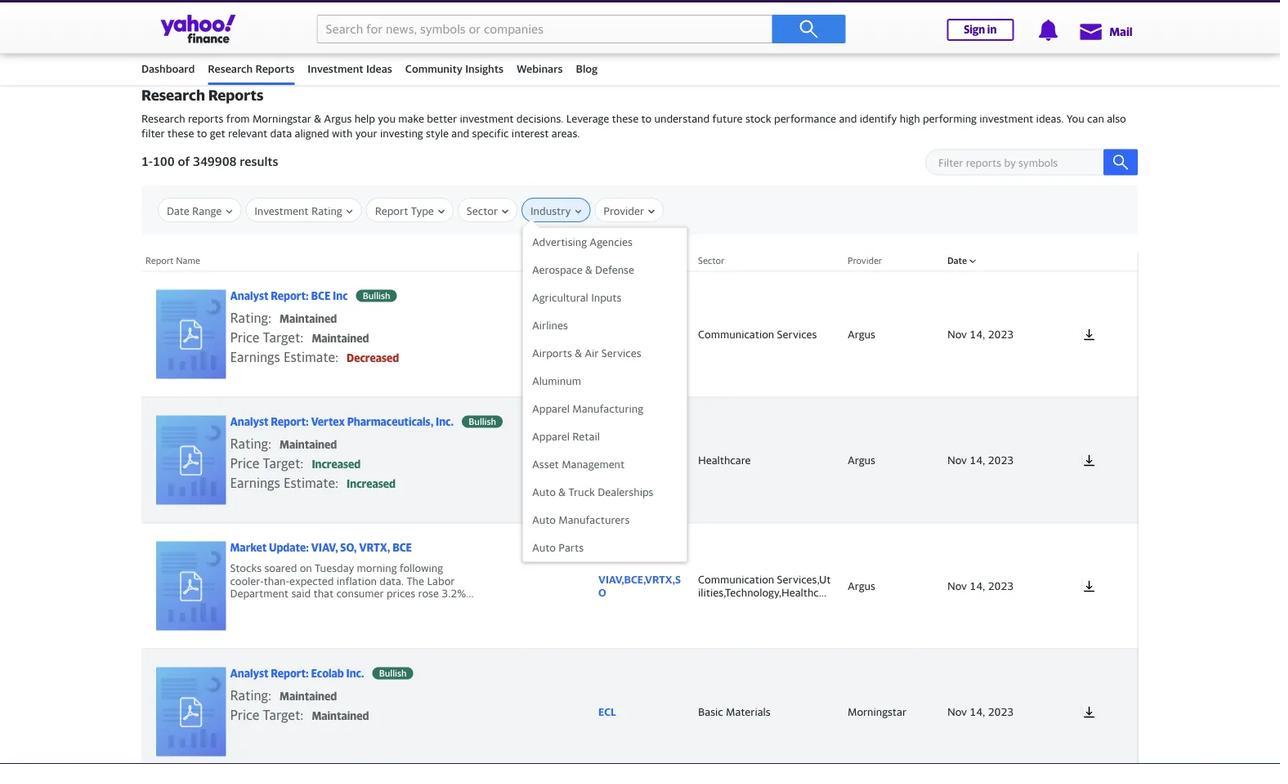 Task type: locate. For each thing, give the bounding box(es) containing it.
2 price from the top
[[230, 456, 260, 471]]

earnings right analyst report: bce inc image
[[230, 349, 280, 365]]

yahoo up blog link at the left of page
[[578, 29, 609, 41]]

0 vertical spatial date
[[167, 204, 189, 217]]

1 vertical spatial report:
[[271, 416, 309, 428]]

investment left ideas.
[[980, 113, 1034, 125]]

investment up the specific in the left top of the page
[[460, 113, 514, 125]]

1 vertical spatial to
[[197, 127, 207, 140]]

yahoo down crude oil link
[[788, 29, 820, 41]]

2 yahoo from the left
[[788, 29, 820, 41]]

apparel down "aluminum" on the left of page
[[532, 402, 570, 415]]

0 horizontal spatial these
[[167, 127, 194, 140]]

sign
[[964, 23, 985, 36]]

1 earnings from the top
[[230, 349, 280, 365]]

rating inside rating : maintained price target: maintained
[[230, 688, 268, 703]]

morningstar inside research reports from morningstar & argus help you make better investment decisions. leverage these to understand future stock performance and identify high performing investment ideas. you can also filter these to get relevant data aligned with your investing style and specific interest areas.
[[253, 113, 311, 125]]

1 horizontal spatial yahoo
[[788, 29, 820, 41]]

1 nov from the top
[[948, 328, 967, 340]]

rating inside rating : maintained price target: maintained earnings estimate: decreased
[[230, 310, 268, 326]]

sector
[[467, 204, 498, 217]]

1 vertical spatial estimate:
[[284, 475, 339, 491]]

finance down "s&p 500" link
[[141, 29, 180, 41]]

: down analyst report: vertex pharmaceuticals, inc. on the left bottom of the page
[[268, 436, 271, 452]]

0 vertical spatial rating
[[230, 310, 268, 326]]

1 target: from the top
[[263, 330, 304, 345]]

webinars link
[[517, 55, 563, 83]]

1 vertical spatial and
[[451, 127, 469, 140]]

1 vertical spatial communication
[[698, 573, 774, 586]]

aluminum
[[532, 374, 581, 387]]

and left identify
[[839, 113, 857, 125]]

2 vertical spatial analyst
[[230, 667, 269, 680]]

yahoo finance invest link
[[788, 18, 894, 49]]

30
[[326, 13, 339, 26]]

0 vertical spatial morningstar
[[253, 113, 311, 125]]

1 auto from the top
[[532, 486, 556, 498]]

1 report: from the top
[[271, 290, 309, 302]]

to
[[641, 113, 652, 125], [197, 127, 207, 140]]

finance home link
[[141, 18, 212, 49]]

communication for communication services
[[698, 328, 774, 341]]

maintained for rating : maintained price target: increased earnings estimate: increased
[[280, 438, 337, 451]]

provider element
[[840, 271, 939, 397], [840, 397, 939, 523], [840, 523, 939, 649], [840, 649, 939, 764]]

to down reports at the top
[[197, 127, 207, 140]]

rating down analyst report: ecolab inc.
[[230, 688, 268, 703]]

0 horizontal spatial bce
[[311, 290, 331, 302]]

1 vertical spatial increased
[[347, 478, 396, 490]]

1 horizontal spatial bce
[[393, 541, 412, 554]]

price for rating : maintained price target: increased earnings estimate: increased
[[230, 456, 260, 471]]

rating
[[230, 310, 268, 326], [230, 436, 268, 452], [230, 688, 268, 703]]

1 rating from the top
[[230, 310, 268, 326]]

performance
[[774, 113, 836, 125]]

: down analyst report: ecolab inc.
[[268, 688, 271, 703]]

1 vertical spatial bullish
[[469, 416, 496, 427]]

0 vertical spatial price
[[230, 330, 260, 345]]

auto up 'auto parts'
[[532, 513, 556, 526]]

agricultural inputs button
[[523, 284, 687, 311]]

2 2023 from the top
[[988, 454, 1014, 466]]

0 horizontal spatial yahoo
[[578, 29, 609, 41]]

1 vertical spatial research reports
[[141, 86, 263, 104]]

provider element for rating : maintained price target: increased earnings estimate: increased
[[840, 397, 939, 523]]

100
[[153, 154, 175, 168]]

1 price from the top
[[230, 330, 260, 345]]

nov
[[948, 328, 967, 340], [948, 454, 967, 466], [948, 580, 967, 592], [948, 705, 967, 718]]

previous image
[[1098, 23, 1122, 47]]

communication
[[698, 328, 774, 341], [698, 573, 774, 586]]

research down watchlists
[[208, 62, 253, 75]]

relevant
[[228, 127, 268, 140]]

1 estimate: from the top
[[284, 349, 339, 365]]

manufacturing
[[573, 402, 643, 415]]

finance
[[141, 29, 180, 41], [611, 29, 650, 41], [822, 29, 860, 41]]

bce right vrtx,
[[393, 541, 412, 554]]

advertising agencies
[[532, 235, 633, 248]]

provider
[[604, 204, 644, 217]]

estimate: left decreased
[[284, 349, 339, 365]]

0 vertical spatial bullish
[[363, 290, 390, 301]]

investment left rating
[[254, 204, 309, 217]]

finance down oil
[[822, 29, 860, 41]]

1 vertical spatial bce
[[393, 541, 412, 554]]

maintained
[[280, 313, 337, 325], [312, 332, 369, 345], [280, 438, 337, 451], [280, 690, 337, 703], [312, 710, 369, 723]]

0 vertical spatial to
[[641, 113, 652, 125]]

target: down analyst report: bce inc
[[263, 330, 304, 345]]

auto inside auto & truck dealerships button
[[532, 486, 556, 498]]

1 communication from the top
[[698, 328, 774, 341]]

earnings up market
[[230, 475, 280, 491]]

target: for rating : maintained price target: increased earnings estimate: increased
[[263, 456, 304, 471]]

& for airports
[[575, 347, 582, 359]]

search image
[[799, 19, 819, 39]]

1 horizontal spatial morningstar
[[848, 705, 907, 718]]

target: inside rating : maintained price target: maintained earnings estimate: decreased
[[263, 330, 304, 345]]

estimate: inside rating : maintained price target: increased earnings estimate: increased
[[284, 475, 339, 491]]

rating for rating : maintained price target: maintained
[[230, 688, 268, 703]]

investment ideas link
[[308, 55, 392, 83]]

2 analyst from the top
[[230, 416, 269, 428]]

agricultural inputs
[[532, 291, 622, 304]]

1 finance from the left
[[141, 29, 180, 41]]

advertising agencies button
[[523, 228, 687, 256]]

& left defense
[[585, 263, 592, 276]]

1 vertical spatial inc.
[[346, 667, 364, 680]]

range
[[192, 204, 222, 217]]

:
[[268, 310, 271, 326], [268, 436, 271, 452], [268, 688, 271, 703]]

1 provider element from the top
[[840, 271, 939, 397]]

gold
[[944, 13, 966, 26]]

price inside rating : maintained price target: maintained
[[230, 707, 260, 723]]

inc. right ecolab
[[346, 667, 364, 680]]

& inside research reports from morningstar & argus help you make better investment decisions. leverage these to understand future stock performance and identify high performing investment ideas. you can also filter these to get relevant data aligned with your investing style and specific interest areas.
[[314, 113, 321, 125]]

3 rating from the top
[[230, 688, 268, 703]]

airlines button
[[523, 311, 687, 339]]

& up aligned
[[314, 113, 321, 125]]

0 vertical spatial bce
[[311, 290, 331, 302]]

research down dashboard "link"
[[141, 86, 205, 104]]

maintained up decreased
[[312, 332, 369, 345]]

price right analyst report: bce inc image
[[230, 330, 260, 345]]

1 vertical spatial services
[[602, 347, 641, 359]]

4 nov 14, 2023 from the top
[[948, 705, 1014, 718]]

market update: viav, so, vrtx, bce
[[230, 541, 412, 554]]

dow
[[302, 13, 323, 26]]

2 horizontal spatial finance
[[822, 29, 860, 41]]

estimate: inside rating : maintained price target: maintained earnings estimate: decreased
[[284, 349, 339, 365]]

: inside rating : maintained price target: increased earnings estimate: increased
[[268, 436, 271, 452]]

& left truck
[[559, 486, 566, 498]]

market
[[230, 541, 267, 554]]

understand
[[654, 113, 710, 125]]

report: up rating : maintained price target: maintained
[[271, 667, 309, 680]]

style
[[426, 127, 449, 140]]

rating down analyst report: bce inc
[[230, 310, 268, 326]]

2023 for rating : maintained price target: maintained
[[988, 705, 1014, 718]]

mail link
[[1079, 16, 1133, 46]]

2 estimate: from the top
[[284, 475, 339, 491]]

provider element containing morningstar
[[840, 649, 939, 764]]

navigation
[[0, 14, 1280, 85]]

research reports link
[[208, 55, 295, 83]]

2 : from the top
[[268, 436, 271, 452]]

2 14, from the top
[[970, 454, 985, 466]]

portfolio
[[332, 29, 377, 41]]

1 nov 14, 2023 from the top
[[948, 328, 1014, 340]]

leverage
[[566, 113, 609, 125]]

2 vertical spatial :
[[268, 688, 271, 703]]

analyst up rating : maintained price target: maintained
[[230, 667, 269, 680]]

0 vertical spatial report:
[[271, 290, 309, 302]]

ecl link
[[598, 706, 682, 718]]

airports & air services button
[[523, 339, 687, 367]]

analyst right analyst report: vertex pharmaceuticals, inc. image
[[230, 416, 269, 428]]

estimate: down vertex
[[284, 475, 339, 491]]

airports
[[532, 347, 572, 359]]

2 vertical spatial research
[[141, 113, 185, 125]]

price for rating : maintained price target: maintained
[[230, 707, 260, 723]]

0 vertical spatial and
[[839, 113, 857, 125]]

target: for rating : maintained price target: maintained earnings estimate: decreased
[[263, 330, 304, 345]]

1 apparel from the top
[[532, 402, 570, 415]]

: down analyst report: bce inc
[[268, 310, 271, 326]]

1 vertical spatial auto
[[532, 513, 556, 526]]

1 : from the top
[[268, 310, 271, 326]]

rating right analyst report: vertex pharmaceuticals, inc. image
[[230, 436, 268, 452]]

these right filter
[[167, 127, 194, 140]]

1 analyst from the top
[[230, 290, 269, 302]]

yahoo
[[578, 29, 609, 41], [788, 29, 820, 41]]

communication up ilities,technology,healthcar
[[698, 573, 774, 586]]

0 vertical spatial :
[[268, 310, 271, 326]]

bce inside button
[[393, 541, 412, 554]]

earnings inside rating : maintained price target: maintained earnings estimate: decreased
[[230, 349, 280, 365]]

analyst for rating : maintained price target: maintained
[[230, 667, 269, 680]]

1 horizontal spatial services
[[777, 328, 817, 341]]

target: inside rating : maintained price target: increased earnings estimate: increased
[[263, 456, 304, 471]]

dashboard
[[141, 62, 195, 75]]

aligned
[[295, 127, 329, 140]]

and right style
[[451, 127, 469, 140]]

auto inside auto parts button
[[532, 541, 556, 554]]

0 vertical spatial earnings
[[230, 349, 280, 365]]

0 vertical spatial reports
[[255, 62, 295, 75]]

14, for rating : maintained price target: maintained earnings estimate: decreased
[[970, 328, 985, 340]]

3 price from the top
[[230, 707, 260, 723]]

1 14, from the top
[[970, 328, 985, 340]]

& left air
[[575, 347, 582, 359]]

4 provider element from the top
[[840, 649, 939, 764]]

0 vertical spatial auto
[[532, 486, 556, 498]]

14, for rating : maintained price target: maintained
[[970, 705, 985, 718]]

target: down analyst report: ecolab inc.
[[263, 707, 304, 723]]

s&p 500 link
[[141, 13, 183, 26]]

1 vertical spatial :
[[268, 436, 271, 452]]

3 report: from the top
[[271, 667, 309, 680]]

bce left inc
[[311, 290, 331, 302]]

1 vertical spatial price
[[230, 456, 260, 471]]

analyst right analyst report: bce inc image
[[230, 290, 269, 302]]

maintained down analyst report: bce inc
[[280, 313, 337, 325]]

markets
[[401, 29, 443, 41]]

to left understand
[[641, 113, 652, 125]]

1 2023 from the top
[[988, 328, 1014, 340]]

target: inside rating : maintained price target: maintained
[[263, 707, 304, 723]]

increased up vrtx,
[[347, 478, 396, 490]]

1 vertical spatial rating
[[230, 436, 268, 452]]

increased down analyst report: vertex pharmaceuticals, inc. on the left bottom of the page
[[312, 458, 361, 471]]

0 horizontal spatial services
[[602, 347, 641, 359]]

0 horizontal spatial date
[[167, 204, 189, 217]]

0 horizontal spatial inc.
[[346, 667, 364, 680]]

4 2023 from the top
[[988, 705, 1014, 718]]

analyst
[[230, 290, 269, 302], [230, 416, 269, 428], [230, 667, 269, 680]]

date inside 'button'
[[167, 204, 189, 217]]

these right leverage
[[612, 113, 639, 125]]

argus
[[324, 113, 352, 125], [848, 328, 876, 340], [848, 454, 876, 466], [848, 580, 876, 592]]

inc. right the pharmaceuticals,
[[436, 416, 454, 428]]

bullish for rating : maintained price target: maintained earnings estimate: decreased
[[363, 290, 390, 301]]

: inside rating : maintained price target: maintained earnings estimate: decreased
[[268, 310, 271, 326]]

bullish for rating : maintained price target: increased earnings estimate: increased
[[469, 416, 496, 427]]

1 vertical spatial target:
[[263, 456, 304, 471]]

0 horizontal spatial to
[[197, 127, 207, 140]]

target: for rating : maintained price target: maintained
[[263, 707, 304, 723]]

report: left vertex
[[271, 416, 309, 428]]

crude
[[783, 13, 812, 26]]

bullish for rating : maintained price target: maintained
[[379, 668, 407, 679]]

1 horizontal spatial inc.
[[436, 416, 454, 428]]

industry button
[[531, 199, 582, 223]]

my
[[314, 29, 329, 41]]

auto parts button
[[523, 534, 687, 562]]

price right analyst report: ecolab inc. image
[[230, 707, 260, 723]]

communication inside communication services,ut ilities,technology,healthcar e
[[698, 573, 774, 586]]

: inside rating : maintained price target: maintained
[[268, 688, 271, 703]]

research reports up reports at the top
[[141, 86, 263, 104]]

3 provider element from the top
[[840, 523, 939, 649]]

0 vertical spatial target:
[[263, 330, 304, 345]]

auto inside auto manufacturers button
[[532, 513, 556, 526]]

auto for auto & truck dealerships
[[532, 486, 556, 498]]

vrtx
[[598, 454, 626, 466]]

auto down asset on the bottom of page
[[532, 486, 556, 498]]

nov 14, 2023 for rating : maintained price target: increased earnings estimate: increased
[[948, 454, 1014, 466]]

2 vertical spatial rating
[[230, 688, 268, 703]]

reports down watchlists
[[255, 62, 295, 75]]

markets link
[[401, 18, 443, 49]]

argus for communication services,ut ilities,technology,healthcar e
[[848, 580, 876, 592]]

1 vertical spatial analyst
[[230, 416, 269, 428]]

investment
[[460, 113, 514, 125], [980, 113, 1034, 125], [254, 204, 309, 217]]

0 horizontal spatial and
[[451, 127, 469, 140]]

3 : from the top
[[268, 688, 271, 703]]

0 vertical spatial analyst
[[230, 290, 269, 302]]

2 vertical spatial auto
[[532, 541, 556, 554]]

stock
[[745, 113, 771, 125]]

2023 for rating : maintained price target: increased earnings estimate: increased
[[988, 454, 1014, 466]]

and
[[839, 113, 857, 125], [451, 127, 469, 140]]

finance down the "russell"
[[611, 29, 650, 41]]

2 auto from the top
[[532, 513, 556, 526]]

0 horizontal spatial investment
[[254, 204, 309, 217]]

0 horizontal spatial finance
[[141, 29, 180, 41]]

1 horizontal spatial finance
[[611, 29, 650, 41]]

2 target: from the top
[[263, 456, 304, 471]]

ilities,technology,healthcar
[[698, 586, 829, 599]]

3 analyst from the top
[[230, 667, 269, 680]]

research reports
[[208, 62, 295, 75], [141, 86, 263, 104]]

research reports down watchlists
[[208, 62, 295, 75]]

0 vertical spatial communication
[[698, 328, 774, 341]]

make
[[398, 113, 424, 125]]

2 nov from the top
[[948, 454, 967, 466]]

2 vertical spatial price
[[230, 707, 260, 723]]

parts
[[559, 541, 584, 554]]

3 14, from the top
[[970, 580, 985, 592]]

2 rating from the top
[[230, 436, 268, 452]]

crude oil
[[783, 13, 828, 26]]

1 vertical spatial apparel
[[532, 430, 570, 443]]

3 finance from the left
[[822, 29, 860, 41]]

1 vertical spatial earnings
[[230, 475, 280, 491]]

& for aerospace
[[585, 263, 592, 276]]

1 horizontal spatial date
[[948, 255, 967, 266]]

3 target: from the top
[[263, 707, 304, 723]]

maintained inside rating : maintained price target: increased earnings estimate: increased
[[280, 438, 337, 451]]

decisions.
[[517, 113, 564, 125]]

1 vertical spatial date
[[948, 255, 967, 266]]

auto left parts
[[532, 541, 556, 554]]

maintained down ecolab
[[312, 710, 369, 723]]

reports up from
[[208, 86, 263, 104]]

results
[[240, 154, 278, 168]]

news
[[467, 29, 494, 41]]

symbols element
[[590, 271, 690, 397]]

rating inside rating : maintained price target: increased earnings estimate: increased
[[230, 436, 268, 452]]

2 vertical spatial bullish
[[379, 668, 407, 679]]

target: down analyst report: vertex pharmaceuticals, inc. on the left bottom of the page
[[263, 456, 304, 471]]

date for date range
[[167, 204, 189, 217]]

0 vertical spatial apparel
[[532, 402, 570, 415]]

price inside rating : maintained price target: increased earnings estimate: increased
[[230, 456, 260, 471]]

0 vertical spatial estimate:
[[284, 349, 339, 365]]

name
[[176, 255, 200, 266]]

advertising
[[532, 235, 587, 248]]

0 horizontal spatial morningstar
[[253, 113, 311, 125]]

2 finance from the left
[[611, 29, 650, 41]]

earnings inside rating : maintained price target: increased earnings estimate: increased
[[230, 475, 280, 491]]

estimate:
[[284, 349, 339, 365], [284, 475, 339, 491]]

asset
[[532, 458, 559, 470]]

2 report: from the top
[[271, 416, 309, 428]]

argus for communication services
[[848, 328, 876, 340]]

2 communication from the top
[[698, 573, 774, 586]]

report type button
[[375, 199, 445, 223]]

& inside "button"
[[575, 347, 582, 359]]

maintained down vertex
[[280, 438, 337, 451]]

1 horizontal spatial these
[[612, 113, 639, 125]]

2 vertical spatial report:
[[271, 667, 309, 680]]

materials
[[726, 706, 771, 718]]

2 apparel from the top
[[532, 430, 570, 443]]

4 14, from the top
[[970, 705, 985, 718]]

1 yahoo from the left
[[578, 29, 609, 41]]

0 vertical spatial research reports
[[208, 62, 295, 75]]

maintained for rating : maintained price target: maintained earnings estimate: decreased
[[280, 313, 337, 325]]

report: up rating : maintained price target: maintained earnings estimate: decreased
[[271, 290, 309, 302]]

research up filter
[[141, 113, 185, 125]]

earnings for rating : maintained price target: increased earnings estimate: increased
[[230, 475, 280, 491]]

1 vertical spatial morningstar
[[848, 705, 907, 718]]

3 nov 14, 2023 from the top
[[948, 580, 1014, 592]]

2 provider element from the top
[[840, 397, 939, 523]]

0 vertical spatial these
[[612, 113, 639, 125]]

price inside rating : maintained price target: maintained earnings estimate: decreased
[[230, 330, 260, 345]]

2 nov 14, 2023 from the top
[[948, 454, 1014, 466]]

date for date
[[948, 255, 967, 266]]

apparel up asset on the bottom of page
[[532, 430, 570, 443]]

2 earnings from the top
[[230, 475, 280, 491]]

communication down sector
[[698, 328, 774, 341]]

notifications image
[[1038, 20, 1059, 41]]

research inside research reports from morningstar & argus help you make better investment decisions. leverage these to understand future stock performance and identify high performing investment ideas. you can also filter these to get relevant data aligned with your investing style and specific interest areas.
[[141, 113, 185, 125]]

date range button
[[167, 199, 232, 223]]

maintained for rating : maintained price target: maintained
[[280, 690, 337, 703]]

date range
[[167, 204, 222, 217]]

analyst report: ecolab inc.
[[230, 667, 364, 680]]

2023 for rating : maintained price target: maintained earnings estimate: decreased
[[988, 328, 1014, 340]]

analyst report: bce inc
[[230, 290, 348, 302]]

analyst for rating : maintained price target: increased earnings estimate: increased
[[230, 416, 269, 428]]

0 vertical spatial research
[[208, 62, 253, 75]]

4 nov from the top
[[948, 705, 967, 718]]

price right analyst report: vertex pharmaceuticals, inc. image
[[230, 456, 260, 471]]

earnings for rating : maintained price target: maintained earnings estimate: decreased
[[230, 349, 280, 365]]

maintained down analyst report: ecolab inc.
[[280, 690, 337, 703]]

1 horizontal spatial investment
[[460, 113, 514, 125]]

nov for rating : maintained price target: maintained earnings estimate: decreased
[[948, 328, 967, 340]]

screeners
[[714, 29, 764, 41]]

nov 14, 2023
[[948, 328, 1014, 340], [948, 454, 1014, 466], [948, 580, 1014, 592], [948, 705, 1014, 718]]

you
[[378, 113, 396, 125]]

0 vertical spatial services
[[777, 328, 817, 341]]

2 vertical spatial target:
[[263, 707, 304, 723]]

3 auto from the top
[[532, 541, 556, 554]]

basic materials
[[698, 706, 771, 718]]

s&p 500
[[141, 13, 183, 26]]



Task type: describe. For each thing, give the bounding box(es) containing it.
s&p
[[141, 13, 161, 26]]

identify
[[860, 113, 897, 125]]

analyst report: bce inc image
[[156, 290, 226, 379]]

1 vertical spatial research
[[141, 86, 205, 104]]

rating for rating : maintained price target: maintained earnings estimate: decreased
[[230, 310, 268, 326]]

price for rating : maintained price target: maintained earnings estimate: decreased
[[230, 330, 260, 345]]

auto for auto parts
[[532, 541, 556, 554]]

report name
[[146, 255, 200, 266]]

investing
[[380, 127, 423, 140]]

: for rating : maintained price target: maintained
[[268, 688, 271, 703]]

investment rating button
[[254, 199, 353, 223]]

ideas
[[366, 62, 392, 75]]

airports & air services
[[532, 347, 641, 359]]

search image
[[1113, 154, 1129, 170]]

finance for yahoo finance invest
[[822, 29, 860, 41]]

rating
[[311, 204, 342, 217]]

finance for yahoo finance plus
[[611, 29, 650, 41]]

aluminum button
[[523, 367, 687, 395]]

asset management button
[[523, 450, 687, 478]]

1 vertical spatial reports
[[208, 86, 263, 104]]

research reports inside navigation
[[208, 62, 295, 75]]

yahoo for yahoo finance invest
[[788, 29, 820, 41]]

with
[[332, 127, 353, 140]]

nov for rating : maintained price target: maintained
[[948, 705, 967, 718]]

investment rating
[[254, 204, 342, 217]]

report: for rating : maintained price target: maintained
[[271, 667, 309, 680]]

webinars
[[517, 62, 563, 75]]

investment inside button
[[254, 204, 309, 217]]

reports
[[188, 113, 224, 125]]

analyst report: ecolab inc. image
[[156, 667, 226, 756]]

performing
[[923, 113, 977, 125]]

apparel for apparel retail
[[532, 430, 570, 443]]

e
[[698, 599, 704, 611]]

market update: viav, so, vrtx, bce image
[[156, 541, 226, 631]]

next image
[[1118, 23, 1142, 47]]

3 nov from the top
[[948, 580, 967, 592]]

your
[[355, 127, 377, 140]]

Filter reports by symbols text field
[[925, 149, 1130, 175]]

ecl
[[598, 706, 616, 718]]

filter
[[141, 127, 165, 140]]

update:
[[269, 541, 309, 554]]

agencies
[[590, 235, 633, 248]]

can
[[1087, 113, 1104, 125]]

crude oil link
[[783, 13, 828, 26]]

1 horizontal spatial to
[[641, 113, 652, 125]]

in
[[987, 23, 997, 36]]

blog link
[[576, 55, 605, 83]]

analyst report: vertex pharmaceuticals, inc. image
[[156, 416, 226, 505]]

also
[[1107, 113, 1126, 125]]

1 horizontal spatial and
[[839, 113, 857, 125]]

1 vertical spatial these
[[167, 127, 194, 140]]

retail
[[573, 430, 600, 443]]

14, for rating : maintained price target: increased earnings estimate: increased
[[970, 454, 985, 466]]

communication for communication services,ut ilities,technology,healthcar e
[[698, 573, 774, 586]]

0 vertical spatial inc.
[[436, 416, 454, 428]]

: for rating : maintained price target: maintained earnings estimate: decreased
[[268, 310, 271, 326]]

estimate: for rating : maintained price target: increased earnings estimate: increased
[[284, 475, 339, 491]]

apparel retail button
[[523, 423, 687, 450]]

viav,bce,vrtx,s o
[[598, 573, 681, 599]]

nov 14, 2023 for rating : maintained price target: maintained earnings estimate: decreased
[[948, 328, 1014, 340]]

market update: viav, so, vrtx, bce button
[[146, 532, 513, 640]]

sector button
[[467, 199, 509, 223]]

try the new yahoo finance image
[[947, 22, 1132, 45]]

get
[[210, 127, 225, 140]]

russell
[[623, 13, 657, 26]]

my portfolio link
[[314, 18, 377, 49]]

nov 14, 2023 for rating : maintained price target: maintained
[[948, 705, 1014, 718]]

services,ut
[[777, 573, 831, 586]]

apparel manufacturing
[[532, 402, 643, 415]]

Search for news, symbols or companies text field
[[317, 15, 772, 43]]

auto & truck dealerships button
[[523, 478, 687, 506]]

truck
[[568, 486, 595, 498]]

help
[[355, 113, 375, 125]]

services inside "button"
[[602, 347, 641, 359]]

report type
[[375, 204, 434, 217]]

ecolab
[[311, 667, 344, 680]]

rating : maintained price target: maintained earnings estimate: decreased
[[230, 310, 399, 365]]

oil
[[815, 13, 828, 26]]

yahoo for yahoo finance plus
[[578, 29, 609, 41]]

argus for healthcare
[[848, 454, 876, 466]]

morningstar inside 'provider' element
[[848, 705, 907, 718]]

provider element for rating : maintained price target: maintained earnings estimate: decreased
[[840, 271, 939, 397]]

3 2023 from the top
[[988, 580, 1014, 592]]

aerospace
[[532, 263, 583, 276]]

community insights
[[405, 62, 504, 75]]

2000
[[659, 13, 685, 26]]

sign in link
[[947, 19, 1014, 41]]

my portfolio
[[314, 29, 377, 41]]

analyst for rating : maintained price target: maintained earnings estimate: decreased
[[230, 290, 269, 302]]

1-
[[141, 154, 153, 168]]

navigation containing finance home
[[0, 14, 1280, 85]]

videos link
[[519, 18, 553, 49]]

aerospace & defense
[[532, 263, 634, 276]]

0 vertical spatial increased
[[312, 458, 361, 471]]

nasdaq
[[462, 13, 499, 26]]

healthcare
[[698, 454, 751, 466]]

rating : maintained price target: maintained
[[230, 688, 369, 723]]

industry
[[531, 204, 571, 217]]

dealerships
[[598, 486, 654, 498]]

asset management
[[532, 458, 625, 470]]

argus inside research reports from morningstar & argus help you make better investment decisions. leverage these to understand future stock performance and identify high performing investment ideas. you can also filter these to get relevant data aligned with your investing style and specific interest areas.
[[324, 113, 352, 125]]

apparel for apparel manufacturing
[[532, 402, 570, 415]]

viav,
[[311, 541, 338, 554]]

data
[[270, 127, 292, 140]]

dashboard link
[[141, 55, 195, 83]]

reports inside navigation
[[255, 62, 295, 75]]

report: for rating : maintained price target: maintained earnings estimate: decreased
[[271, 290, 309, 302]]

you
[[1067, 113, 1085, 125]]

auto for auto manufacturers
[[532, 513, 556, 526]]

inc
[[333, 290, 348, 302]]

& for auto
[[559, 486, 566, 498]]

blog
[[576, 62, 598, 75]]

insights
[[465, 62, 504, 75]]

: for rating : maintained price target: increased earnings estimate: increased
[[268, 436, 271, 452]]

rating for rating : maintained price target: increased earnings estimate: increased
[[230, 436, 268, 452]]

sector
[[698, 255, 725, 266]]

2 horizontal spatial investment
[[980, 113, 1034, 125]]

nov for rating : maintained price target: increased earnings estimate: increased
[[948, 454, 967, 466]]

viav,bce,vrtx,s
[[598, 573, 681, 586]]

o
[[598, 586, 606, 599]]

provider
[[848, 255, 882, 266]]

report: for rating : maintained price target: increased earnings estimate: increased
[[271, 416, 309, 428]]

provider element for rating : maintained price target: maintained
[[840, 649, 939, 764]]

estimate: for rating : maintained price target: maintained earnings estimate: decreased
[[284, 349, 339, 365]]

premium yahoo finance logo image
[[677, 29, 689, 41]]

report
[[375, 204, 408, 217]]

inputs
[[591, 291, 622, 304]]

of
[[178, 154, 190, 168]]

viav,bce,vrtx,s o link
[[598, 573, 682, 599]]

management
[[562, 458, 625, 470]]

russell 2000 link
[[623, 13, 685, 26]]

high
[[900, 113, 920, 125]]

vrtx,
[[359, 541, 390, 554]]

symbols
[[598, 255, 632, 266]]



Task type: vqa. For each thing, say whether or not it's contained in the screenshot.
reserved.
no



